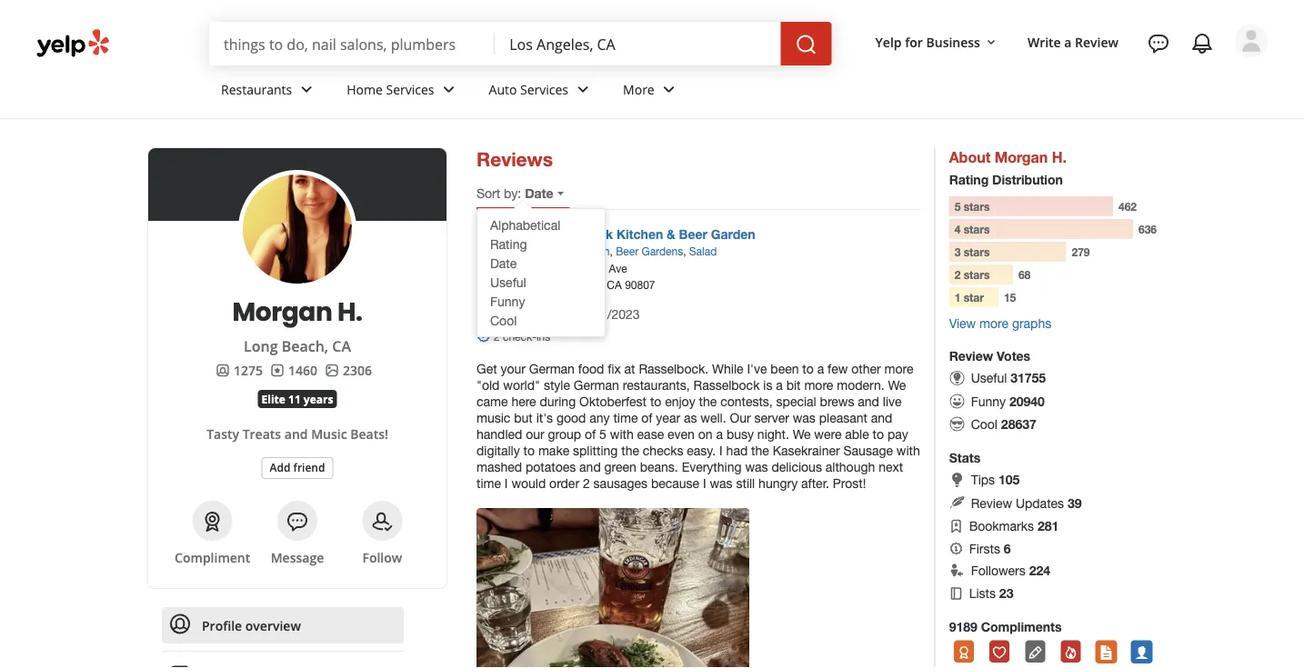 Task type: describe. For each thing, give the bounding box(es) containing it.
profile overview
[[202, 617, 301, 635]]

rasselbock kitchen & beer garden german , beer gardens , salad 4020 atlantic ave long beach, ca 90807
[[542, 227, 756, 291]]

24 review v2 image
[[169, 666, 191, 669]]

review for review votes
[[949, 349, 994, 364]]

16 photos v2 image
[[325, 363, 339, 378]]

order
[[550, 476, 580, 491]]

tips
[[971, 473, 995, 488]]

0 horizontal spatial with
[[610, 427, 634, 442]]

treats
[[243, 425, 281, 443]]

everything
[[682, 460, 742, 475]]

notifications image
[[1192, 33, 1214, 55]]

restaurants
[[221, 81, 292, 98]]

1 vertical spatial time
[[477, 476, 501, 491]]

5 stars
[[955, 200, 990, 213]]

1 horizontal spatial the
[[699, 394, 717, 409]]

636
[[1139, 223, 1157, 236]]

as
[[684, 411, 697, 426]]

restaurants link
[[207, 66, 332, 118]]

compliment image
[[202, 511, 223, 533]]

fix
[[608, 362, 621, 377]]

brews
[[820, 394, 855, 409]]

photos element
[[325, 361, 372, 379]]

any
[[590, 411, 610, 426]]

add friend
[[270, 460, 325, 475]]

atlantic
[[570, 262, 606, 275]]

friends element
[[216, 361, 263, 379]]

home services link
[[332, 66, 474, 118]]

224
[[1030, 563, 1051, 578]]

long inside rasselbock kitchen & beer garden german , beer gardens , salad 4020 atlantic ave long beach, ca 90807
[[542, 278, 567, 291]]

yelp for business
[[876, 33, 981, 51]]

a right 'on'
[[716, 427, 723, 442]]

german link
[[571, 245, 610, 257]]

make
[[538, 443, 570, 458]]

31755
[[1011, 371, 1046, 386]]

24 profile v2 image
[[169, 614, 191, 636]]

and down splitting
[[580, 460, 601, 475]]

0 horizontal spatial was
[[710, 476, 733, 491]]

yelp for business button
[[868, 26, 1006, 58]]

0 vertical spatial time
[[614, 411, 638, 426]]

is
[[764, 378, 773, 393]]

a left 'few'
[[818, 362, 824, 377]]

a right is
[[776, 378, 783, 393]]

lists 23
[[969, 586, 1014, 601]]

alphabetical link
[[478, 216, 605, 235]]

h. inside morgan h. long beach, ca
[[338, 294, 363, 330]]

2 horizontal spatial the
[[752, 443, 769, 458]]

6
[[1004, 541, 1011, 556]]

potatoes
[[526, 460, 576, 475]]

rating distribution
[[949, 172, 1063, 187]]

1 vertical spatial was
[[745, 460, 768, 475]]

photo of rasselbock kitchen & beer garden - long beach, ca, united states. kasekrainer sausage with mashed potatoes and green beans. image
[[477, 508, 750, 669]]

funny inside alphabetical rating date useful funny cool
[[490, 294, 525, 309]]

been
[[771, 362, 799, 377]]

food
[[578, 362, 604, 377]]

1 horizontal spatial funny
[[971, 394, 1006, 409]]

auto services
[[489, 81, 569, 98]]

digitally
[[477, 443, 520, 458]]

to down restaurants,
[[650, 394, 662, 409]]

view
[[949, 316, 976, 331]]

write
[[1028, 33, 1061, 51]]

view more graphs link
[[949, 316, 1052, 331]]

0 horizontal spatial i
[[505, 476, 508, 491]]

ave
[[609, 262, 627, 275]]

about morgan h.
[[949, 148, 1067, 166]]

salad
[[689, 245, 717, 257]]

auto
[[489, 81, 517, 98]]

sausages
[[594, 476, 648, 491]]

about
[[949, 148, 991, 166]]

pleasant
[[819, 411, 868, 426]]

good
[[557, 411, 586, 426]]

0 vertical spatial h.
[[1052, 148, 1067, 166]]

and left music
[[285, 425, 308, 443]]

68
[[1019, 268, 1031, 281]]

cool link
[[478, 311, 605, 330]]

special
[[777, 394, 817, 409]]

1 vertical spatial beer
[[616, 245, 639, 257]]

funny link
[[478, 292, 605, 311]]

home
[[347, 81, 383, 98]]

german inside rasselbock kitchen & beer garden german , beer gardens , salad 4020 atlantic ave long beach, ca 90807
[[571, 245, 610, 257]]

prost!
[[833, 476, 866, 491]]

our
[[526, 427, 545, 442]]

elite
[[262, 392, 286, 407]]

23
[[1000, 586, 1014, 601]]

morgan h. long beach, ca
[[232, 294, 363, 356]]

rasselbock inside rasselbock kitchen & beer garden german , beer gardens , salad 4020 atlantic ave long beach, ca 90807
[[542, 227, 613, 242]]

live
[[883, 394, 902, 409]]

ease
[[637, 427, 664, 442]]

16 chevron down v2 image
[[984, 35, 999, 50]]

business categories element
[[207, 66, 1268, 118]]

39
[[1068, 496, 1082, 511]]

16 review v2 image
[[270, 363, 285, 378]]

business
[[927, 33, 981, 51]]

rasselbock inside get your german food fix at rasselbock. while i've been to a few other more "old world" style german restaurants, rasselbock is a bit more modern. we came here during oktoberfest to enjoy the contests, special brews and live music but it's good any time of year as well. our server was pleasant and handled our group of 5 with ease even on a busy night. we were able to pay digitally to make splitting the checks easy. i had the kasekrainer sausage with mashed potatoes and green beans. everything was delicious although next time i would order 2 sausages because i was still hungry after. prost!
[[694, 378, 760, 393]]

easy.
[[687, 443, 716, 458]]

28637
[[1001, 417, 1037, 432]]

2 stars
[[955, 268, 990, 281]]

services for auto services
[[520, 81, 569, 98]]

tips 105
[[971, 473, 1020, 488]]

although
[[826, 460, 875, 475]]

menu containing alphabetical
[[478, 216, 605, 330]]

home services
[[347, 81, 434, 98]]

auto services link
[[474, 66, 609, 118]]

were
[[815, 427, 842, 442]]

2 vertical spatial german
[[574, 378, 619, 393]]

useful inside alphabetical rating date useful funny cool
[[490, 275, 526, 290]]

Near text field
[[510, 34, 767, 54]]

cool inside alphabetical rating date useful funny cool
[[490, 313, 517, 328]]

1460
[[288, 362, 317, 379]]

and down live
[[871, 411, 893, 426]]

oktoberfest
[[580, 394, 647, 409]]

next
[[879, 460, 903, 475]]

beach, inside rasselbock kitchen & beer garden german , beer gardens , salad 4020 atlantic ave long beach, ca 90807
[[570, 278, 604, 291]]

beer gardens link
[[616, 245, 683, 257]]

24 chevron down v2 image for more
[[658, 79, 680, 101]]

to down our
[[524, 443, 535, 458]]

years
[[304, 392, 333, 407]]

1 vertical spatial we
[[793, 427, 811, 442]]

morgan inside morgan h. long beach, ca
[[232, 294, 332, 330]]

5.0 star rating image
[[477, 306, 569, 322]]

a right "write"
[[1065, 33, 1072, 51]]

get
[[477, 362, 497, 377]]

5 inside get your german food fix at rasselbock. while i've been to a few other more "old world" style german restaurants, rasselbock is a bit more modern. we came here during oktoberfest to enjoy the contests, special brews and live music but it's good any time of year as well. our server was pleasant and handled our group of 5 with ease even on a busy night. we were able to pay digitally to make splitting the checks easy. i had the kasekrainer sausage with mashed potatoes and green beans. everything was delicious although next time i would order 2 sausages because i was still hungry after. prost!
[[600, 427, 607, 442]]

bookmarks 281
[[969, 519, 1059, 534]]

even
[[668, 427, 695, 442]]

write a review link
[[1021, 26, 1126, 58]]

sausage
[[844, 443, 893, 458]]

user actions element
[[861, 23, 1294, 135]]

to up sausage
[[873, 427, 884, 442]]

1 vertical spatial with
[[897, 443, 920, 458]]

kasekrainer
[[773, 443, 840, 458]]

would
[[512, 476, 546, 491]]

add
[[270, 460, 291, 475]]



Task type: locate. For each thing, give the bounding box(es) containing it.
messages image
[[1148, 33, 1170, 55]]

overview
[[245, 617, 301, 635]]

1 vertical spatial of
[[585, 427, 596, 442]]

1 vertical spatial h.
[[338, 294, 363, 330]]

menu
[[478, 216, 605, 330]]

i down mashed on the left of page
[[505, 476, 508, 491]]

4 stars
[[955, 223, 990, 236]]

funny 20940
[[971, 394, 1045, 409]]

was down special
[[793, 411, 816, 426]]

came
[[477, 394, 508, 409]]

24 chevron down v2 image for auto services
[[572, 79, 594, 101]]

0 horizontal spatial beach,
[[282, 337, 328, 356]]

none field find
[[224, 34, 481, 54]]

24 chevron down v2 image
[[296, 79, 318, 101], [438, 79, 460, 101]]

funny up cool 28637
[[971, 394, 1006, 409]]

1 vertical spatial date
[[490, 256, 517, 271]]

beach, up 1460
[[282, 337, 328, 356]]

services inside home services link
[[386, 81, 434, 98]]

24 chevron down v2 image inside auto services link
[[572, 79, 594, 101]]

cool down the funny 20940
[[971, 417, 998, 432]]

2 for 2 stars
[[955, 268, 961, 281]]

2 services from the left
[[520, 81, 569, 98]]

more up brews
[[805, 378, 834, 393]]

by:
[[504, 186, 522, 201]]

1 horizontal spatial 24 chevron down v2 image
[[658, 79, 680, 101]]

long inside morgan h. long beach, ca
[[244, 337, 278, 356]]

2 for 2 check-ins
[[494, 330, 500, 343]]

none field near
[[510, 34, 767, 54]]

garden
[[711, 227, 756, 242]]

1 horizontal spatial beer
[[679, 227, 708, 242]]

date right by:
[[525, 186, 554, 201]]

german down food
[[574, 378, 619, 393]]

0 horizontal spatial none field
[[224, 34, 481, 54]]

check-
[[503, 330, 537, 343]]

1 vertical spatial german
[[529, 362, 575, 377]]

1 horizontal spatial 24 chevron down v2 image
[[438, 79, 460, 101]]

0 horizontal spatial 24 chevron down v2 image
[[572, 79, 594, 101]]

0 vertical spatial ca
[[607, 278, 622, 291]]

date
[[525, 186, 554, 201], [490, 256, 517, 271]]

1 horizontal spatial services
[[520, 81, 569, 98]]

stars up '4 stars'
[[964, 200, 990, 213]]

2 horizontal spatial 2
[[955, 268, 961, 281]]

0 horizontal spatial ,
[[610, 245, 613, 257]]

none field up home
[[224, 34, 481, 54]]

useful link
[[478, 273, 605, 292]]

2 inside get your german food fix at rasselbock. while i've been to a few other more "old world" style german restaurants, rasselbock is a bit more modern. we came here during oktoberfest to enjoy the contests, special brews and live music but it's good any time of year as well. our server was pleasant and handled our group of 5 with ease even on a busy night. we were able to pay digitally to make splitting the checks easy. i had the kasekrainer sausage with mashed potatoes and green beans. everything was delicious although next time i would order 2 sausages because i was still hungry after. prost!
[[583, 476, 590, 491]]

0 vertical spatial long
[[542, 278, 567, 291]]

5 up 4
[[955, 200, 961, 213]]

0 horizontal spatial rating
[[490, 237, 527, 252]]

a
[[1065, 33, 1072, 51], [818, 362, 824, 377], [776, 378, 783, 393], [716, 427, 723, 442]]

1 vertical spatial cool
[[971, 417, 998, 432]]

1 stars from the top
[[964, 200, 990, 213]]

, up ave
[[610, 245, 613, 257]]

get your german food fix at rasselbock. while i've been to a few other more "old world" style german restaurants, rasselbock is a bit more modern. we came here during oktoberfest to enjoy the contests, special brews and live music but it's good any time of year as well. our server was pleasant and handled our group of 5 with ease even on a busy night. we were able to pay digitally to make splitting the checks easy. i had the kasekrainer sausage with mashed potatoes and green beans. everything was delicious although next time i would order 2 sausages because i was still hungry after. prost!
[[477, 362, 920, 491]]

the up well. at the right bottom of the page
[[699, 394, 717, 409]]

0 vertical spatial was
[[793, 411, 816, 426]]

rasselbock down while
[[694, 378, 760, 393]]

beats!
[[350, 425, 388, 443]]

1 horizontal spatial ,
[[683, 245, 686, 257]]

more right other
[[885, 362, 914, 377]]

services right auto
[[520, 81, 569, 98]]

1 horizontal spatial date
[[525, 186, 554, 201]]

1 horizontal spatial long
[[542, 278, 567, 291]]

tasty treats and music beats!
[[207, 425, 388, 443]]

useful up '5.0 star rating' image
[[490, 275, 526, 290]]

0 vertical spatial of
[[642, 411, 653, 426]]

we up 'kasekrainer'
[[793, 427, 811, 442]]

rating down about
[[949, 172, 989, 187]]

gardens
[[642, 245, 683, 257]]

24 chevron down v2 image inside restaurants link
[[296, 79, 318, 101]]

splitting
[[573, 443, 618, 458]]

1 vertical spatial review
[[949, 349, 994, 364]]

0 horizontal spatial useful
[[490, 275, 526, 290]]

ca
[[607, 278, 622, 291], [332, 337, 351, 356]]

279
[[1072, 246, 1090, 258]]

stats
[[949, 451, 981, 466]]

rasselbock
[[542, 227, 613, 242], [694, 378, 760, 393]]

we up live
[[888, 378, 906, 393]]

1 services from the left
[[386, 81, 434, 98]]

message image
[[287, 511, 308, 533]]

1 horizontal spatial rating
[[949, 172, 989, 187]]

funny up check-
[[490, 294, 525, 309]]

0 vertical spatial beer
[[679, 227, 708, 242]]

1 horizontal spatial h.
[[1052, 148, 1067, 166]]

review right "write"
[[1075, 33, 1119, 51]]

rasselbock up german link
[[542, 227, 613, 242]]

i
[[720, 443, 723, 458], [505, 476, 508, 491], [703, 476, 706, 491]]

date inside alphabetical rating date useful funny cool
[[490, 256, 517, 271]]

0 horizontal spatial cool
[[490, 313, 517, 328]]

kitchen
[[617, 227, 663, 242]]

follow image
[[371, 511, 393, 533]]

0 horizontal spatial beer
[[616, 245, 639, 257]]

german up style
[[529, 362, 575, 377]]

none field up more
[[510, 34, 767, 54]]

time down mashed on the left of page
[[477, 476, 501, 491]]

mashed
[[477, 460, 522, 475]]

2 right order
[[583, 476, 590, 491]]

morgan h. link
[[170, 294, 425, 330]]

german
[[571, 245, 610, 257], [529, 362, 575, 377], [574, 378, 619, 393]]

rating inside alphabetical rating date useful funny cool
[[490, 237, 527, 252]]

20940
[[1010, 394, 1045, 409]]

1 horizontal spatial morgan
[[995, 148, 1048, 166]]

ca up photos element on the left of the page
[[332, 337, 351, 356]]

h. up photos element on the left of the page
[[338, 294, 363, 330]]

reviews element
[[270, 361, 317, 379]]

1 vertical spatial useful
[[971, 371, 1007, 386]]

useful down review votes
[[971, 371, 1007, 386]]

24 chevron down v2 image right more
[[658, 79, 680, 101]]

date for rating
[[490, 256, 517, 271]]

bob b. image
[[1235, 25, 1268, 57]]

rasselbock kitchen & beer garden link
[[542, 227, 756, 242]]

1 horizontal spatial cool
[[971, 417, 998, 432]]

was up still
[[745, 460, 768, 475]]

modern.
[[837, 378, 885, 393]]

reviews
[[477, 148, 553, 171]]

of up ease
[[642, 411, 653, 426]]

1 horizontal spatial rasselbock
[[694, 378, 760, 393]]

0 vertical spatial we
[[888, 378, 906, 393]]

year
[[656, 411, 681, 426]]

0 horizontal spatial 24 chevron down v2 image
[[296, 79, 318, 101]]

cool up check-
[[490, 313, 517, 328]]

0 vertical spatial german
[[571, 245, 610, 257]]

rating down alphabetical
[[490, 237, 527, 252]]

10/31/2023
[[575, 307, 640, 322]]

0 vertical spatial rating
[[949, 172, 989, 187]]

1 horizontal spatial useful
[[971, 371, 1007, 386]]

for
[[905, 33, 923, 51]]

0 horizontal spatial rasselbock
[[542, 227, 613, 242]]

write a review
[[1028, 33, 1119, 51]]

0 horizontal spatial ca
[[332, 337, 351, 356]]

ca inside rasselbock kitchen & beer garden german , beer gardens , salad 4020 atlantic ave long beach, ca 90807
[[607, 278, 622, 291]]

1 horizontal spatial of
[[642, 411, 653, 426]]

1 horizontal spatial was
[[745, 460, 768, 475]]

16 friends v2 image
[[216, 363, 230, 378]]

stars right 4
[[964, 223, 990, 236]]

profile overview menu
[[162, 608, 404, 669]]

0 vertical spatial review
[[1075, 33, 1119, 51]]

24 chevron down v2 image inside home services link
[[438, 79, 460, 101]]

i down everything
[[703, 476, 706, 491]]

1 vertical spatial funny
[[971, 394, 1006, 409]]

ca inside morgan h. long beach, ca
[[332, 337, 351, 356]]

tasty
[[207, 425, 239, 443]]

your
[[501, 362, 526, 377]]

rasselbock kitchen & beer garden image
[[477, 227, 531, 281]]

24 chevron down v2 image left auto
[[438, 79, 460, 101]]

2 24 chevron down v2 image from the left
[[658, 79, 680, 101]]

the up green
[[622, 443, 639, 458]]

stars for 4 stars
[[964, 223, 990, 236]]

9189
[[949, 619, 978, 634]]

other
[[852, 362, 881, 377]]

delicious
[[772, 460, 822, 475]]

pay
[[888, 427, 909, 442]]

0 horizontal spatial 5
[[600, 427, 607, 442]]

15
[[1004, 291, 1016, 304]]

24 chevron down v2 image right auto services
[[572, 79, 594, 101]]

beer up salad link
[[679, 227, 708, 242]]

2 vertical spatial more
[[805, 378, 834, 393]]

review down tips 105
[[971, 496, 1013, 511]]

5 down "any"
[[600, 427, 607, 442]]

2 horizontal spatial i
[[720, 443, 723, 458]]

group
[[548, 427, 581, 442]]

stars up star
[[964, 268, 990, 281]]

0 horizontal spatial 2
[[494, 330, 500, 343]]

1 horizontal spatial 5
[[955, 200, 961, 213]]

1 24 chevron down v2 image from the left
[[296, 79, 318, 101]]

2 vertical spatial 2
[[583, 476, 590, 491]]

stars right 3 at the right of page
[[964, 246, 990, 258]]

beer up ave
[[616, 245, 639, 257]]

3 stars from the top
[[964, 246, 990, 258]]

handled
[[477, 427, 522, 442]]

checks
[[643, 443, 684, 458]]

and down modern.
[[858, 394, 880, 409]]

&
[[667, 227, 676, 242]]

0 vertical spatial with
[[610, 427, 634, 442]]

star
[[964, 291, 984, 304]]

2 stars from the top
[[964, 223, 990, 236]]

24 chevron down v2 image inside more link
[[658, 79, 680, 101]]

elite 11 years
[[262, 392, 333, 407]]

Find text field
[[224, 34, 481, 54]]

beach, inside morgan h. long beach, ca
[[282, 337, 328, 356]]

4
[[955, 223, 961, 236]]

2 horizontal spatial more
[[980, 316, 1009, 331]]

the down night.
[[752, 443, 769, 458]]

1 horizontal spatial 2
[[583, 476, 590, 491]]

1 vertical spatial ca
[[332, 337, 351, 356]]

cool 28637
[[971, 417, 1037, 432]]

1 vertical spatial beach,
[[282, 337, 328, 356]]

services right home
[[386, 81, 434, 98]]

more down 15
[[980, 316, 1009, 331]]

1 vertical spatial more
[[885, 362, 914, 377]]

None field
[[224, 34, 481, 54], [510, 34, 767, 54]]

with left ease
[[610, 427, 634, 442]]

contests,
[[721, 394, 773, 409]]

0 vertical spatial useful
[[490, 275, 526, 290]]

had
[[727, 443, 748, 458]]

1 none field from the left
[[224, 34, 481, 54]]

date for by:
[[525, 186, 554, 201]]

date down rating link
[[490, 256, 517, 271]]

24 chevron down v2 image for restaurants
[[296, 79, 318, 101]]

here
[[512, 394, 536, 409]]

2 , from the left
[[683, 245, 686, 257]]

1 horizontal spatial beach,
[[570, 278, 604, 291]]

"old
[[477, 378, 500, 393]]

services inside auto services link
[[520, 81, 569, 98]]

0 horizontal spatial h.
[[338, 294, 363, 330]]

9189 compliments
[[949, 619, 1062, 634]]

0 horizontal spatial we
[[793, 427, 811, 442]]

1 horizontal spatial ca
[[607, 278, 622, 291]]

stars for 2 stars
[[964, 268, 990, 281]]

h. up the distribution
[[1052, 148, 1067, 166]]

0 horizontal spatial funny
[[490, 294, 525, 309]]

was down everything
[[710, 476, 733, 491]]

review down view
[[949, 349, 994, 364]]

2 vertical spatial was
[[710, 476, 733, 491]]

after.
[[802, 476, 830, 491]]

useful 31755
[[971, 371, 1046, 386]]

1 vertical spatial rating
[[490, 237, 527, 252]]

4 stars from the top
[[964, 268, 990, 281]]

style
[[544, 378, 570, 393]]

1 , from the left
[[610, 245, 613, 257]]

1 horizontal spatial i
[[703, 476, 706, 491]]

0 vertical spatial date
[[525, 186, 554, 201]]

ca down ave
[[607, 278, 622, 291]]

long down 4020
[[542, 278, 567, 291]]

2 vertical spatial review
[[971, 496, 1013, 511]]

24 chevron down v2 image for home services
[[438, 79, 460, 101]]

with down pay in the bottom right of the page
[[897, 443, 920, 458]]

1 vertical spatial 5
[[600, 427, 607, 442]]

5
[[955, 200, 961, 213], [600, 427, 607, 442]]

but
[[514, 411, 533, 426]]

of up splitting
[[585, 427, 596, 442]]

stars for 5 stars
[[964, 200, 990, 213]]

1 horizontal spatial with
[[897, 443, 920, 458]]

0 horizontal spatial services
[[386, 81, 434, 98]]

0 horizontal spatial time
[[477, 476, 501, 491]]

1 vertical spatial 2
[[494, 330, 500, 343]]

0 vertical spatial beach,
[[570, 278, 604, 291]]

1 star
[[955, 291, 984, 304]]

to right been
[[803, 362, 814, 377]]

stars for 3 stars
[[964, 246, 990, 258]]

enjoy
[[665, 394, 696, 409]]

, left salad link
[[683, 245, 686, 257]]

followers
[[971, 563, 1026, 578]]

1 horizontal spatial none field
[[510, 34, 767, 54]]

music
[[311, 425, 347, 443]]

review for review updates 39
[[971, 496, 1013, 511]]

beans.
[[640, 460, 678, 475]]

2 horizontal spatial was
[[793, 411, 816, 426]]

2 none field from the left
[[510, 34, 767, 54]]

beach, down atlantic
[[570, 278, 604, 291]]

1 horizontal spatial more
[[885, 362, 914, 377]]

0 vertical spatial rasselbock
[[542, 227, 613, 242]]

review inside user actions element
[[1075, 33, 1119, 51]]

morgan up '16 review v2' "icon"
[[232, 294, 332, 330]]

0 horizontal spatial morgan
[[232, 294, 332, 330]]

i left 'had'
[[720, 443, 723, 458]]

search image
[[796, 34, 817, 56]]

1 horizontal spatial we
[[888, 378, 906, 393]]

followers 224
[[971, 563, 1051, 578]]

2 24 chevron down v2 image from the left
[[438, 79, 460, 101]]

1 vertical spatial rasselbock
[[694, 378, 760, 393]]

time
[[614, 411, 638, 426], [477, 476, 501, 491]]

cool
[[490, 313, 517, 328], [971, 417, 998, 432]]

profile overview menu item
[[162, 608, 404, 652]]

time down oktoberfest
[[614, 411, 638, 426]]

0 vertical spatial cool
[[490, 313, 517, 328]]

None search field
[[209, 22, 836, 66]]

0 vertical spatial funny
[[490, 294, 525, 309]]

during
[[540, 394, 576, 409]]

0 vertical spatial 5
[[955, 200, 961, 213]]

2 down 3 at the right of page
[[955, 268, 961, 281]]

long up "1275"
[[244, 337, 278, 356]]

ins
[[537, 330, 551, 343]]

1 horizontal spatial time
[[614, 411, 638, 426]]

morgan up the distribution
[[995, 148, 1048, 166]]

server
[[755, 411, 790, 426]]

services for home services
[[386, 81, 434, 98]]

0 horizontal spatial of
[[585, 427, 596, 442]]

alphabetical
[[490, 217, 561, 232]]

24 chevron down v2 image right restaurants
[[296, 79, 318, 101]]

date link
[[478, 254, 605, 273]]

firsts 6
[[969, 541, 1011, 556]]

24 chevron down v2 image
[[572, 79, 594, 101], [658, 79, 680, 101]]

german up atlantic
[[571, 245, 610, 257]]

rating
[[949, 172, 989, 187], [490, 237, 527, 252]]

2 check-ins
[[494, 330, 551, 343]]

votes
[[997, 349, 1031, 364]]

friend
[[293, 460, 325, 475]]

0 horizontal spatial the
[[622, 443, 639, 458]]

0 horizontal spatial more
[[805, 378, 834, 393]]

0 vertical spatial 2
[[955, 268, 961, 281]]

0 vertical spatial morgan
[[995, 148, 1048, 166]]

1 24 chevron down v2 image from the left
[[572, 79, 594, 101]]

2 left check-
[[494, 330, 500, 343]]

1 vertical spatial morgan
[[232, 294, 332, 330]]



Task type: vqa. For each thing, say whether or not it's contained in the screenshot.


